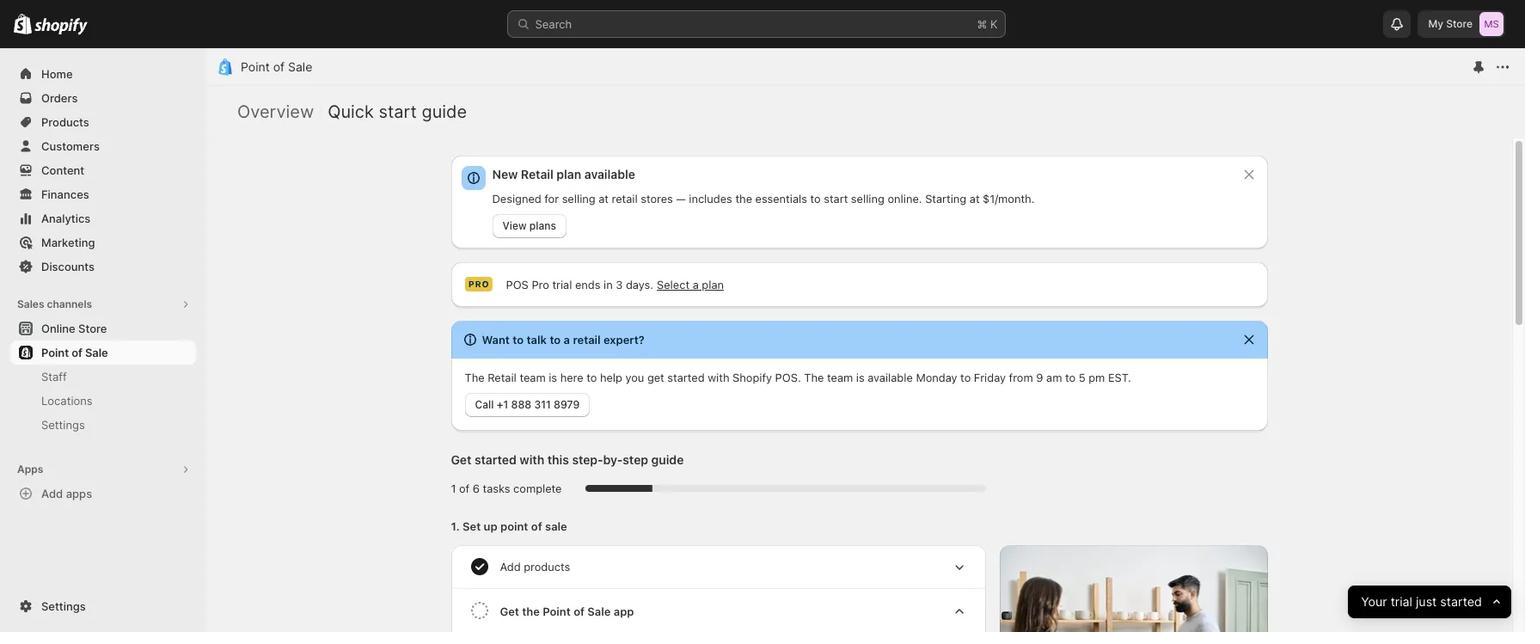 Task type: describe. For each thing, give the bounding box(es) containing it.
sales
[[17, 298, 44, 311]]

sales channels
[[17, 298, 92, 311]]

guide
[[422, 101, 467, 122]]

orders
[[41, 91, 78, 105]]

apps
[[66, 487, 92, 501]]

orders link
[[10, 86, 196, 110]]

0 horizontal spatial point of sale
[[41, 346, 108, 360]]

add
[[41, 487, 63, 501]]

add apps button
[[10, 482, 196, 506]]

just
[[1416, 594, 1437, 609]]

add apps
[[41, 487, 92, 501]]

marketing link
[[10, 231, 196, 255]]

1 settings from the top
[[41, 418, 85, 432]]

marketing
[[41, 236, 95, 249]]

online
[[41, 322, 75, 335]]

0 vertical spatial of
[[273, 59, 285, 74]]

staff
[[41, 370, 67, 384]]

discounts
[[41, 260, 95, 274]]

2 settings from the top
[[41, 600, 86, 613]]

icon for point of sale image
[[217, 58, 234, 76]]

1 horizontal spatial point
[[241, 59, 270, 74]]

overview button
[[237, 101, 314, 122]]

products
[[41, 115, 89, 129]]

quick
[[328, 101, 374, 122]]

finances
[[41, 188, 89, 201]]

my store image
[[1480, 12, 1504, 36]]

customers
[[41, 139, 100, 153]]

0 horizontal spatial shopify image
[[14, 14, 32, 34]]

my store
[[1429, 17, 1473, 30]]

0 horizontal spatial sale
[[85, 346, 108, 360]]

products link
[[10, 110, 196, 134]]

overview
[[237, 101, 314, 122]]



Task type: locate. For each thing, give the bounding box(es) containing it.
channels
[[47, 298, 92, 311]]

shopify image
[[14, 14, 32, 34], [35, 18, 88, 35]]

search
[[535, 17, 572, 31]]

store for my store
[[1447, 17, 1473, 30]]

quick start guide
[[328, 101, 467, 122]]

point of sale link down online store
[[10, 341, 196, 365]]

of down online store
[[72, 346, 82, 360]]

0 vertical spatial sale
[[288, 59, 313, 74]]

2 settings link from the top
[[10, 594, 196, 618]]

locations
[[41, 394, 93, 408]]

content
[[41, 163, 84, 177]]

sales channels button
[[10, 292, 196, 317]]

online store
[[41, 322, 107, 335]]

of up overview
[[273, 59, 285, 74]]

apps button
[[10, 458, 196, 482]]

sale down "online store" link
[[85, 346, 108, 360]]

1 horizontal spatial shopify image
[[35, 18, 88, 35]]

0 horizontal spatial point of sale link
[[10, 341, 196, 365]]

store inside button
[[78, 322, 107, 335]]

your
[[1362, 594, 1388, 609]]

1 vertical spatial store
[[78, 322, 107, 335]]

point
[[241, 59, 270, 74], [41, 346, 69, 360]]

point of sale
[[241, 59, 313, 74], [41, 346, 108, 360]]

sale up overview
[[288, 59, 313, 74]]

sale
[[288, 59, 313, 74], [85, 346, 108, 360]]

1 vertical spatial of
[[72, 346, 82, 360]]

start
[[379, 101, 417, 122]]

1 horizontal spatial point of sale link
[[241, 59, 313, 74]]

1 vertical spatial point of sale link
[[10, 341, 196, 365]]

1 vertical spatial settings
[[41, 600, 86, 613]]

analytics
[[41, 212, 91, 225]]

k
[[991, 17, 998, 31]]

apps
[[17, 463, 43, 476]]

point of sale up overview button
[[241, 59, 313, 74]]

0 vertical spatial settings link
[[10, 413, 196, 437]]

your trial just started button
[[1349, 586, 1512, 618]]

finances link
[[10, 182, 196, 206]]

1 vertical spatial point
[[41, 346, 69, 360]]

1 vertical spatial point of sale
[[41, 346, 108, 360]]

customers link
[[10, 134, 196, 158]]

0 vertical spatial point
[[241, 59, 270, 74]]

point of sale link up overview button
[[241, 59, 313, 74]]

0 vertical spatial settings
[[41, 418, 85, 432]]

staff link
[[10, 365, 196, 389]]

1 vertical spatial sale
[[85, 346, 108, 360]]

1 vertical spatial settings link
[[10, 594, 196, 618]]

0 horizontal spatial point
[[41, 346, 69, 360]]

⌘
[[978, 17, 988, 31]]

settings
[[41, 418, 85, 432], [41, 600, 86, 613]]

content link
[[10, 158, 196, 182]]

point up staff
[[41, 346, 69, 360]]

store right my
[[1447, 17, 1473, 30]]

0 vertical spatial point of sale
[[241, 59, 313, 74]]

home
[[41, 67, 73, 81]]

0 horizontal spatial store
[[78, 322, 107, 335]]

locations link
[[10, 389, 196, 413]]

started
[[1441, 594, 1483, 609]]

1 horizontal spatial store
[[1447, 17, 1473, 30]]

1 horizontal spatial of
[[273, 59, 285, 74]]

analytics link
[[10, 206, 196, 231]]

point of sale link
[[241, 59, 313, 74], [10, 341, 196, 365]]

1 horizontal spatial point of sale
[[241, 59, 313, 74]]

point right icon for point of sale
[[241, 59, 270, 74]]

store down the sales channels button
[[78, 322, 107, 335]]

online store link
[[10, 317, 196, 341]]

store for online store
[[78, 322, 107, 335]]

⌘ k
[[978, 17, 998, 31]]

store
[[1447, 17, 1473, 30], [78, 322, 107, 335]]

home link
[[10, 62, 196, 86]]

your trial just started
[[1362, 594, 1483, 609]]

1 horizontal spatial sale
[[288, 59, 313, 74]]

point of sale down online store
[[41, 346, 108, 360]]

trial
[[1391, 594, 1413, 609]]

1 settings link from the top
[[10, 413, 196, 437]]

discounts link
[[10, 255, 196, 279]]

0 vertical spatial point of sale link
[[241, 59, 313, 74]]

0 vertical spatial store
[[1447, 17, 1473, 30]]

of
[[273, 59, 285, 74], [72, 346, 82, 360]]

online store button
[[0, 317, 206, 341]]

settings link
[[10, 413, 196, 437], [10, 594, 196, 618]]

0 horizontal spatial of
[[72, 346, 82, 360]]

my
[[1429, 17, 1444, 30]]



Task type: vqa. For each thing, say whether or not it's contained in the screenshot.
Icon For Shop
no



